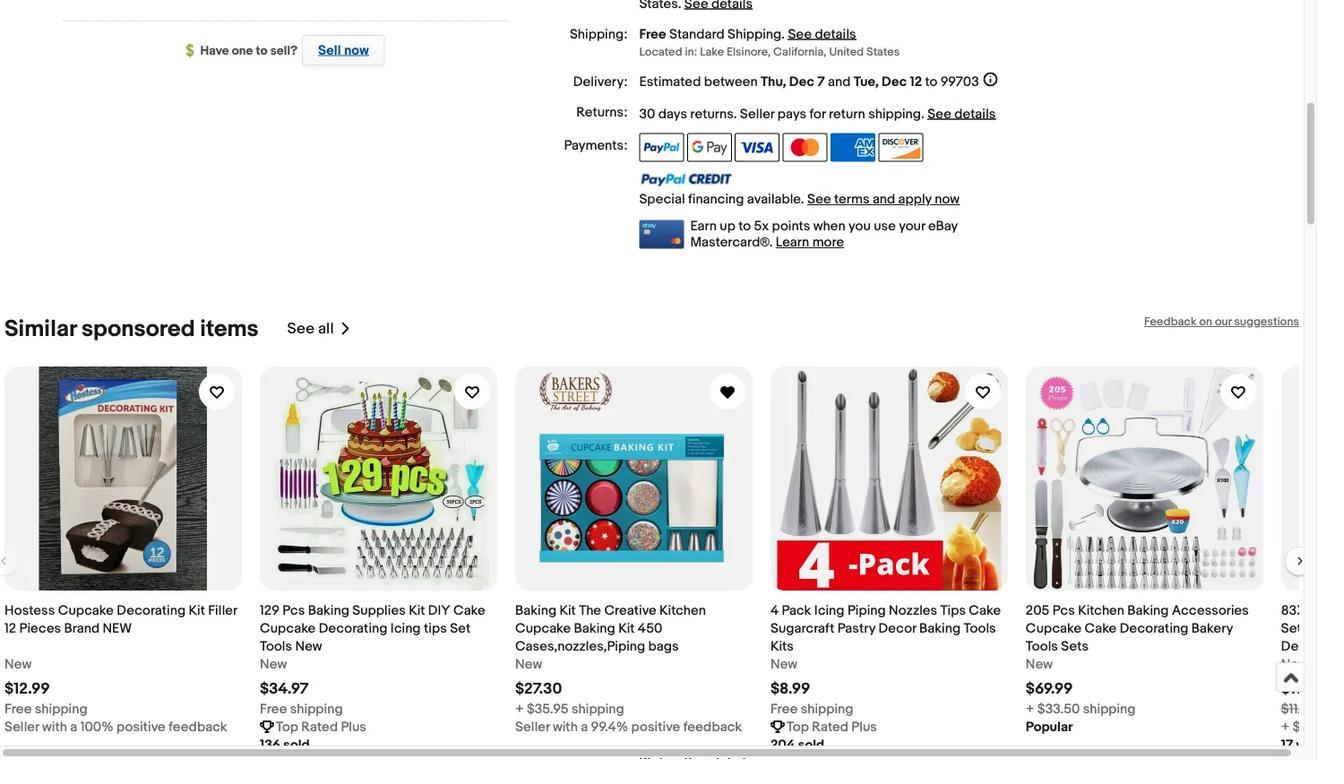 Task type: locate. For each thing, give the bounding box(es) containing it.
1 horizontal spatial rated
[[812, 719, 849, 735]]

2 horizontal spatial free shipping text field
[[771, 700, 854, 718]]

tools left sets at the right
[[1026, 638, 1059, 654]]

cake up sets at the right
[[1085, 620, 1117, 637]]

pcs inside 205 pcs kitchen baking accessories cupcake cake decorating bakery tools sets new $69.99 + $33.50 shipping popular
[[1053, 602, 1076, 619]]

1 horizontal spatial icing
[[815, 602, 845, 619]]

1 horizontal spatial 12
[[910, 74, 923, 91]]

decorating left bakery
[[1120, 620, 1189, 637]]

and up 'use'
[[873, 192, 896, 208]]

+ up 17
[[1282, 719, 1290, 735]]

points
[[772, 219, 811, 235]]

1 horizontal spatial tools
[[964, 620, 997, 637]]

to right "one"
[[256, 43, 268, 59]]

3 free shipping text field from the left
[[771, 700, 854, 718]]

1 horizontal spatial and
[[873, 192, 896, 208]]

. up discover image on the right top of page
[[922, 106, 925, 122]]

top rated plus up 204 sold text box on the right bottom of page
[[787, 719, 877, 735]]

0 horizontal spatial to
[[256, 43, 268, 59]]

now up ebay on the right of the page
[[935, 192, 960, 208]]

1 horizontal spatial dec
[[882, 74, 907, 91]]

details up united
[[815, 26, 857, 43]]

1 vertical spatial see details link
[[928, 106, 996, 122]]

2 positive from the left
[[632, 719, 681, 735]]

rated up 136 sold
[[301, 719, 338, 735]]

0 horizontal spatial details
[[815, 26, 857, 43]]

seller for $12.99
[[4, 719, 39, 735]]

kitchen up 450
[[660, 602, 706, 619]]

0 horizontal spatial with
[[42, 719, 67, 735]]

1 horizontal spatial .
[[782, 26, 785, 43]]

2 pcs from the left
[[1053, 602, 1076, 619]]

plus inside text field
[[341, 719, 367, 735]]

0 horizontal spatial rated
[[301, 719, 338, 735]]

1 with from the left
[[42, 719, 67, 735]]

2 sold from the left
[[799, 737, 825, 753]]

new inside 205 pcs kitchen baking accessories cupcake cake decorating bakery tools sets new $69.99 + $33.50 shipping popular
[[1026, 656, 1053, 672]]

top up 204 sold text box on the right bottom of page
[[787, 719, 809, 735]]

decorating inside the hostess cupcake decorating kit filler 12 pieces brand new
[[117, 602, 186, 619]]

0 vertical spatial 12
[[910, 74, 923, 91]]

+
[[515, 701, 524, 717], [1026, 701, 1035, 717], [1282, 719, 1290, 735]]

free standard shipping . see details located in: lake elsinore, california, united states
[[640, 26, 900, 60]]

a left "100%"
[[70, 719, 77, 735]]

$8.99 text field
[[771, 680, 811, 699]]

see details link
[[788, 26, 857, 43], [928, 106, 996, 122]]

shipping
[[728, 26, 782, 43]]

tips
[[424, 620, 447, 637]]

wat
[[1297, 737, 1318, 753]]

free shipping text field down $12.99
[[4, 700, 88, 718]]

shipping inside 4 pack icing piping nozzles tips cake sugarcraft pastry decor baking tools kits new $8.99 free shipping
[[801, 701, 854, 717]]

seller down $35.95
[[515, 719, 550, 735]]

see details link up 'california,'
[[788, 26, 857, 43]]

pcs for tools
[[283, 602, 305, 619]]

new text field down kits
[[771, 655, 798, 673]]

1 kitchen from the left
[[660, 602, 706, 619]]

tools inside 129 pcs baking supplies kit diy cake cupcake decorating icing tips set tools new new $34.97 free shipping
[[260, 638, 292, 654]]

plus down 4 pack icing piping nozzles tips cake sugarcraft pastry decor baking tools kits new $8.99 free shipping
[[852, 719, 877, 735]]

2 horizontal spatial .
[[922, 106, 925, 122]]

now right sell
[[344, 43, 369, 59]]

positive right "100%"
[[117, 719, 166, 735]]

free down $34.97
[[260, 701, 287, 717]]

rated inside text field
[[301, 719, 338, 735]]

tools down 129 on the left bottom of the page
[[260, 638, 292, 654]]

cake for $34.97
[[454, 602, 486, 619]]

sold inside text field
[[284, 737, 310, 753]]

decorating inside 129 pcs baking supplies kit diy cake cupcake decorating icing tips set tools new new $34.97 free shipping
[[319, 620, 388, 637]]

master card image
[[783, 134, 828, 162]]

dec left 7
[[790, 74, 815, 91]]

rated inside text box
[[812, 719, 849, 735]]

$12.99 text field
[[4, 680, 50, 699]]

mastercard®.
[[691, 235, 773, 251]]

0 horizontal spatial top rated plus
[[276, 719, 367, 735]]

3 new text field from the left
[[771, 655, 798, 673]]

discover image
[[879, 134, 924, 162]]

new text field up $12.99 text box
[[4, 655, 32, 673]]

. for returns
[[734, 106, 737, 122]]

hostess
[[4, 602, 55, 619]]

cake for $8.99
[[969, 602, 1001, 619]]

+ down "$27.30"
[[515, 701, 524, 717]]

kitchen inside 205 pcs kitchen baking accessories cupcake cake decorating bakery tools sets new $69.99 + $33.50 shipping popular
[[1079, 602, 1125, 619]]

2 rated from the left
[[812, 719, 849, 735]]

17 wat text field
[[1282, 736, 1318, 754]]

7
[[818, 74, 825, 91]]

free shipping text field down $34.97
[[260, 700, 343, 718]]

new
[[295, 638, 322, 654], [4, 656, 32, 672], [260, 656, 287, 672], [515, 656, 542, 672], [771, 656, 798, 672], [1026, 656, 1053, 672], [1282, 656, 1309, 672]]

204 sold text field
[[771, 736, 825, 754]]

1 rated from the left
[[301, 719, 338, 735]]

positive right 99.4%
[[632, 719, 681, 735]]

1 vertical spatial and
[[873, 192, 896, 208]]

details
[[815, 26, 857, 43], [955, 106, 996, 122]]

2 horizontal spatial tools
[[1026, 638, 1059, 654]]

feedback
[[1145, 316, 1197, 329]]

$3.0
[[1293, 719, 1318, 735]]

kitchen inside the baking kit the creative kitchen cupcake baking kit 450 cases,nozzles,piping bags new $27.30 + $35.95 shipping seller with a 99.4% positive feedback
[[660, 602, 706, 619]]

tools
[[964, 620, 997, 637], [260, 638, 292, 654], [1026, 638, 1059, 654]]

+ inside 205 pcs kitchen baking accessories cupcake cake decorating bakery tools sets new $69.99 + $33.50 shipping popular
[[1026, 701, 1035, 717]]

$34.97 text field
[[260, 680, 309, 699]]

new inside new $12.99 free shipping seller with a 100% positive feedback
[[4, 656, 32, 672]]

0 horizontal spatial tools
[[260, 638, 292, 654]]

1 horizontal spatial feedback
[[684, 719, 742, 735]]

special financing available. see terms and apply now
[[640, 192, 960, 208]]

$11.99
[[1282, 701, 1317, 717]]

new text field up $34.97
[[260, 655, 287, 673]]

1 sold from the left
[[284, 737, 310, 753]]

0 horizontal spatial and
[[828, 74, 851, 91]]

4
[[771, 602, 779, 619]]

0 horizontal spatial dec
[[790, 74, 815, 91]]

seller down $12.99
[[4, 719, 39, 735]]

new text field up $69.99 text field
[[1026, 655, 1053, 673]]

similar sponsored items
[[4, 316, 259, 343]]

shipping down $12.99
[[35, 701, 88, 717]]

2 top from the left
[[787, 719, 809, 735]]

decor
[[879, 620, 917, 637]]

0 horizontal spatial a
[[70, 719, 77, 735]]

sold right 136
[[284, 737, 310, 753]]

cases,nozzles,piping
[[515, 638, 646, 654]]

supplies
[[352, 602, 406, 619]]

new inside 83x c new $11.39 $11.99 + $3.0 17 wat
[[1282, 656, 1309, 672]]

1 top from the left
[[276, 719, 298, 735]]

free shipping text field for $8.99
[[771, 700, 854, 718]]

shipping right $33.50
[[1083, 701, 1136, 717]]

ebay mastercard image
[[640, 221, 684, 249]]

see up when
[[808, 192, 832, 208]]

205
[[1026, 602, 1050, 619]]

2 kitchen from the left
[[1079, 602, 1125, 619]]

with inside the baking kit the creative kitchen cupcake baking kit 450 cases,nozzles,piping bags new $27.30 + $35.95 shipping seller with a 99.4% positive feedback
[[553, 719, 578, 735]]

payments:
[[564, 138, 628, 154]]

2 plus from the left
[[852, 719, 877, 735]]

brand
[[64, 620, 100, 637]]

2 new text field from the left
[[260, 655, 287, 673]]

top inside text field
[[276, 719, 298, 735]]

1 vertical spatial now
[[935, 192, 960, 208]]

1 horizontal spatial kitchen
[[1079, 602, 1125, 619]]

pcs right 205
[[1053, 602, 1076, 619]]

1 horizontal spatial decorating
[[319, 620, 388, 637]]

2 a from the left
[[581, 719, 588, 735]]

2 horizontal spatial decorating
[[1120, 620, 1189, 637]]

1 horizontal spatial with
[[553, 719, 578, 735]]

now
[[344, 43, 369, 59], [935, 192, 960, 208]]

1 horizontal spatial seller
[[515, 719, 550, 735]]

Free shipping text field
[[4, 700, 88, 718], [260, 700, 343, 718], [771, 700, 854, 718]]

1 horizontal spatial +
[[1026, 701, 1035, 717]]

pcs right 129 on the left bottom of the page
[[283, 602, 305, 619]]

sell
[[318, 43, 341, 59]]

details down 99703
[[955, 106, 996, 122]]

cupcake down 129 on the left bottom of the page
[[260, 620, 316, 637]]

to left 99703
[[926, 74, 938, 91]]

cupcake inside 205 pcs kitchen baking accessories cupcake cake decorating bakery tools sets new $69.99 + $33.50 shipping popular
[[1026, 620, 1082, 637]]

0 horizontal spatial icing
[[391, 620, 421, 637]]

see all
[[287, 320, 334, 339]]

paypal image
[[640, 134, 684, 162]]

free down $12.99 text box
[[4, 701, 32, 717]]

0 horizontal spatial +
[[515, 701, 524, 717]]

see
[[788, 26, 812, 43], [928, 106, 952, 122], [808, 192, 832, 208], [287, 320, 315, 339]]

0 horizontal spatial now
[[344, 43, 369, 59]]

icing up sugarcraft
[[815, 602, 845, 619]]

2 dec from the left
[[882, 74, 907, 91]]

free shipping text field down $8.99 text box
[[771, 700, 854, 718]]

special
[[640, 192, 685, 208]]

. for shipping
[[782, 26, 785, 43]]

rated up 204 sold
[[812, 719, 849, 735]]

1 horizontal spatial to
[[739, 219, 751, 235]]

top rated plus up 136 sold
[[276, 719, 367, 735]]

kitchen
[[660, 602, 706, 619], [1079, 602, 1125, 619]]

0 vertical spatial to
[[256, 43, 268, 59]]

decorating down supplies
[[319, 620, 388, 637]]

2 feedback from the left
[[684, 719, 742, 735]]

baking inside 4 pack icing piping nozzles tips cake sugarcraft pastry decor baking tools kits new $8.99 free shipping
[[920, 620, 961, 637]]

2 horizontal spatial to
[[926, 74, 938, 91]]

2 top rated plus from the left
[[787, 719, 877, 735]]

0 horizontal spatial .
[[734, 106, 737, 122]]

See all text field
[[287, 320, 334, 339]]

apply
[[899, 192, 932, 208]]

cake up set
[[454, 602, 486, 619]]

shipping inside the baking kit the creative kitchen cupcake baking kit 450 cases,nozzles,piping bags new $27.30 + $35.95 shipping seller with a 99.4% positive feedback
[[572, 701, 625, 717]]

seller inside the baking kit the creative kitchen cupcake baking kit 450 cases,nozzles,piping bags new $27.30 + $35.95 shipping seller with a 99.4% positive feedback
[[515, 719, 550, 735]]

positive inside the baking kit the creative kitchen cupcake baking kit 450 cases,nozzles,piping bags new $27.30 + $35.95 shipping seller with a 99.4% positive feedback
[[632, 719, 681, 735]]

+ inside the baking kit the creative kitchen cupcake baking kit 450 cases,nozzles,piping bags new $27.30 + $35.95 shipping seller with a 99.4% positive feedback
[[515, 701, 524, 717]]

0 horizontal spatial kitchen
[[660, 602, 706, 619]]

+ for $27.30
[[515, 701, 524, 717]]

delivery:
[[573, 74, 628, 91]]

0 vertical spatial and
[[828, 74, 851, 91]]

with down + $35.95 shipping text field
[[553, 719, 578, 735]]

0 horizontal spatial 12
[[4, 620, 16, 637]]

4 new text field from the left
[[1026, 655, 1053, 673]]

with left "100%"
[[42, 719, 67, 735]]

dollar sign image
[[186, 44, 200, 58]]

1 horizontal spatial plus
[[852, 719, 877, 735]]

1 plus from the left
[[341, 719, 367, 735]]

2 horizontal spatial +
[[1282, 719, 1290, 735]]

top for free
[[787, 719, 809, 735]]

shipping up top rated plus text field
[[290, 701, 343, 717]]

pack
[[782, 602, 812, 619]]

the
[[579, 602, 602, 619]]

1 horizontal spatial pcs
[[1053, 602, 1076, 619]]

1 free shipping text field from the left
[[4, 700, 88, 718]]

plus
[[341, 719, 367, 735], [852, 719, 877, 735]]

2 with from the left
[[553, 719, 578, 735]]

sold
[[284, 737, 310, 753], [799, 737, 825, 753]]

a
[[70, 719, 77, 735], [581, 719, 588, 735]]

to left 5x at the right of page
[[739, 219, 751, 235]]

450
[[638, 620, 663, 637]]

kits
[[771, 638, 794, 654]]

plus for $8.99
[[852, 719, 877, 735]]

sold down top rated plus text box
[[799, 737, 825, 753]]

+ up the "popular" text field
[[1026, 701, 1035, 717]]

1 vertical spatial 12
[[4, 620, 16, 637]]

all
[[318, 320, 334, 339]]

cake inside 4 pack icing piping nozzles tips cake sugarcraft pastry decor baking tools kits new $8.99 free shipping
[[969, 602, 1001, 619]]

hostess cupcake decorating kit filler 12 pieces brand new
[[4, 602, 237, 637]]

1 horizontal spatial a
[[581, 719, 588, 735]]

shipping inside 205 pcs kitchen baking accessories cupcake cake decorating bakery tools sets new $69.99 + $33.50 shipping popular
[[1083, 701, 1136, 717]]

5x
[[754, 219, 769, 235]]

cupcake up brand
[[58, 602, 114, 619]]

1 horizontal spatial sold
[[799, 737, 825, 753]]

decorating inside 205 pcs kitchen baking accessories cupcake cake decorating bakery tools sets new $69.99 + $33.50 shipping popular
[[1120, 620, 1189, 637]]

sell now
[[318, 43, 369, 59]]

0 horizontal spatial decorating
[[117, 602, 186, 619]]

1 feedback from the left
[[169, 719, 227, 735]]

top rated plus
[[276, 719, 367, 735], [787, 719, 877, 735]]

0 horizontal spatial cake
[[454, 602, 486, 619]]

1 a from the left
[[70, 719, 77, 735]]

rated for free
[[812, 719, 849, 735]]

free down $8.99
[[771, 701, 798, 717]]

details inside free standard shipping . see details located in: lake elsinore, california, united states
[[815, 26, 857, 43]]

earn up to 5x points when you use your ebay mastercard®.
[[691, 219, 958, 251]]

baking left accessories
[[1128, 602, 1169, 619]]

Popular text field
[[1026, 718, 1074, 736]]

cake right tips
[[969, 602, 1001, 619]]

baking up new text box
[[515, 602, 557, 619]]

elsinore,
[[727, 46, 771, 60]]

cupcake inside 129 pcs baking supplies kit diy cake cupcake decorating icing tips set tools new new $34.97 free shipping
[[260, 620, 316, 637]]

1 horizontal spatial top rated plus
[[787, 719, 877, 735]]

with
[[42, 719, 67, 735], [553, 719, 578, 735]]

financing
[[688, 192, 744, 208]]

. up 'california,'
[[782, 26, 785, 43]]

kit left filler
[[189, 602, 205, 619]]

top rated plus for $34.97
[[276, 719, 367, 735]]

shipping up top rated plus text box
[[801, 701, 854, 717]]

0 vertical spatial details
[[815, 26, 857, 43]]

0 horizontal spatial sold
[[284, 737, 310, 753]]

sold for free
[[799, 737, 825, 753]]

$27.30
[[515, 680, 562, 699]]

1 horizontal spatial positive
[[632, 719, 681, 735]]

1 positive from the left
[[117, 719, 166, 735]]

1 pcs from the left
[[283, 602, 305, 619]]

baking down tips
[[920, 620, 961, 637]]

1 horizontal spatial now
[[935, 192, 960, 208]]

have
[[200, 43, 229, 59]]

0 horizontal spatial free shipping text field
[[4, 700, 88, 718]]

seller inside new $12.99 free shipping seller with a 100% positive feedback
[[4, 719, 39, 735]]

kit left the diy
[[409, 602, 425, 619]]

5 new text field from the left
[[1282, 655, 1309, 673]]

baking left supplies
[[308, 602, 349, 619]]

30
[[640, 106, 656, 122]]

free inside new $12.99 free shipping seller with a 100% positive feedback
[[4, 701, 32, 717]]

to
[[256, 43, 268, 59], [926, 74, 938, 91], [739, 219, 751, 235]]

shipping up 99.4%
[[572, 701, 625, 717]]

learn
[[776, 235, 810, 251]]

0 horizontal spatial positive
[[117, 719, 166, 735]]

accessories
[[1172, 602, 1250, 619]]

a down + $35.95 shipping text field
[[581, 719, 588, 735]]

1 horizontal spatial free shipping text field
[[260, 700, 343, 718]]

feedback inside new $12.99 free shipping seller with a 100% positive feedback
[[169, 719, 227, 735]]

Top Rated Plus text field
[[276, 718, 367, 736]]

kitchen up sets at the right
[[1079, 602, 1125, 619]]

new text field up $11.39
[[1282, 655, 1309, 673]]

dec
[[790, 74, 815, 91], [882, 74, 907, 91]]

when
[[814, 219, 846, 235]]

$12.99
[[4, 680, 50, 699]]

Seller with a 100% positive feedback text field
[[4, 718, 227, 736]]

sugarcraft
[[771, 620, 835, 637]]

seller
[[740, 106, 775, 122], [4, 719, 39, 735], [515, 719, 550, 735]]

tools inside 205 pcs kitchen baking accessories cupcake cake decorating bakery tools sets new $69.99 + $33.50 shipping popular
[[1026, 638, 1059, 654]]

83x c new $11.39 $11.99 + $3.0 17 wat
[[1282, 602, 1318, 753]]

see details link down 99703
[[928, 106, 996, 122]]

1 top rated plus from the left
[[276, 719, 367, 735]]

136 sold text field
[[260, 736, 310, 754]]

to inside earn up to 5x points when you use your ebay mastercard®.
[[739, 219, 751, 235]]

0 horizontal spatial seller
[[4, 719, 39, 735]]

2 free shipping text field from the left
[[260, 700, 343, 718]]

top inside text box
[[787, 719, 809, 735]]

1 horizontal spatial details
[[955, 106, 996, 122]]

1 new text field from the left
[[4, 655, 32, 673]]

0 horizontal spatial feedback
[[169, 719, 227, 735]]

see up 'california,'
[[788, 26, 812, 43]]

and right 7
[[828, 74, 851, 91]]

icing inside 129 pcs baking supplies kit diy cake cupcake decorating icing tips set tools new new $34.97 free shipping
[[391, 620, 421, 637]]

free up the located
[[640, 26, 667, 43]]

0 vertical spatial see details link
[[788, 26, 857, 43]]

sets
[[1062, 638, 1089, 654]]

cake
[[454, 602, 486, 619], [969, 602, 1001, 619], [1085, 620, 1117, 637]]

0 horizontal spatial plus
[[341, 719, 367, 735]]

cupcake down 205
[[1026, 620, 1082, 637]]

new inside 4 pack icing piping nozzles tips cake sugarcraft pastry decor baking tools kits new $8.99 free shipping
[[771, 656, 798, 672]]

sold inside text box
[[799, 737, 825, 753]]

129
[[260, 602, 280, 619]]

seller up "visa" image
[[740, 106, 775, 122]]

2 vertical spatial to
[[739, 219, 751, 235]]

0 vertical spatial icing
[[815, 602, 845, 619]]

1 horizontal spatial top
[[787, 719, 809, 735]]

returns
[[691, 106, 734, 122]]

icing left "tips"
[[391, 620, 421, 637]]

0 horizontal spatial pcs
[[283, 602, 305, 619]]

between
[[704, 74, 758, 91]]

cupcake up new text box
[[515, 620, 571, 637]]

. inside free standard shipping . see details located in: lake elsinore, california, united states
[[782, 26, 785, 43]]

100%
[[80, 719, 114, 735]]

1 vertical spatial icing
[[391, 620, 421, 637]]

pcs inside 129 pcs baking supplies kit diy cake cupcake decorating icing tips set tools new new $34.97 free shipping
[[283, 602, 305, 619]]

new text field for $8.99
[[771, 655, 798, 673]]

decorating up the new
[[117, 602, 186, 619]]

see all link
[[287, 316, 352, 343]]

New text field
[[4, 655, 32, 673], [260, 655, 287, 673], [771, 655, 798, 673], [1026, 655, 1053, 673], [1282, 655, 1309, 673]]

12 down hostess
[[4, 620, 16, 637]]

dec right tue,
[[882, 74, 907, 91]]

0 horizontal spatial top
[[276, 719, 298, 735]]

plus down 129 pcs baking supplies kit diy cake cupcake decorating icing tips set tools new new $34.97 free shipping
[[341, 719, 367, 735]]

12 left 99703
[[910, 74, 923, 91]]

new text field for $12.99
[[4, 655, 32, 673]]

new text field for $34.97
[[260, 655, 287, 673]]

feedback
[[169, 719, 227, 735], [684, 719, 742, 735]]

plus inside text box
[[852, 719, 877, 735]]

california,
[[774, 46, 827, 60]]

2 horizontal spatial cake
[[1085, 620, 1117, 637]]

cake inside 129 pcs baking supplies kit diy cake cupcake decorating icing tips set tools new new $34.97 free shipping
[[454, 602, 486, 619]]

1 horizontal spatial cake
[[969, 602, 1001, 619]]

tools down tips
[[964, 620, 997, 637]]

new inside the baking kit the creative kitchen cupcake baking kit 450 cases,nozzles,piping bags new $27.30 + $35.95 shipping seller with a 99.4% positive feedback
[[515, 656, 542, 672]]

. down between
[[734, 106, 737, 122]]

in:
[[685, 46, 698, 60]]

top up 136 sold
[[276, 719, 298, 735]]

1 vertical spatial details
[[955, 106, 996, 122]]

2 horizontal spatial seller
[[740, 106, 775, 122]]

top for $34.97
[[276, 719, 298, 735]]

free
[[640, 26, 667, 43], [4, 701, 32, 717], [260, 701, 287, 717], [771, 701, 798, 717]]



Task type: vqa. For each thing, say whether or not it's contained in the screenshot.
"Beefy"
no



Task type: describe. For each thing, give the bounding box(es) containing it.
0 vertical spatial now
[[344, 43, 369, 59]]

+ for $69.99
[[1026, 701, 1035, 717]]

american express image
[[831, 134, 876, 162]]

New text field
[[515, 655, 542, 673]]

129 pcs baking supplies kit diy cake cupcake decorating icing tips set tools new new $34.97 free shipping
[[260, 602, 486, 717]]

free inside 4 pack icing piping nozzles tips cake sugarcraft pastry decor baking tools kits new $8.99 free shipping
[[771, 701, 798, 717]]

+ $35.95 shipping text field
[[515, 700, 625, 718]]

83x
[[1282, 602, 1306, 619]]

rated for $34.97
[[301, 719, 338, 735]]

12 inside the hostess cupcake decorating kit filler 12 pieces brand new
[[4, 620, 16, 637]]

seller for days
[[740, 106, 775, 122]]

one
[[232, 43, 253, 59]]

for
[[810, 106, 826, 122]]

sell?
[[270, 43, 298, 59]]

up
[[720, 219, 736, 235]]

you
[[849, 219, 871, 235]]

returns:
[[577, 105, 628, 121]]

plus for $34.97
[[341, 719, 367, 735]]

$69.99 text field
[[1026, 680, 1073, 699]]

shipping:
[[570, 26, 628, 43]]

free shipping text field for $12.99
[[4, 700, 88, 718]]

$33.50
[[1038, 701, 1080, 717]]

return
[[829, 106, 866, 122]]

use
[[874, 219, 896, 235]]

items
[[200, 316, 259, 343]]

$69.99
[[1026, 680, 1073, 699]]

similar
[[4, 316, 76, 343]]

kit down the creative
[[619, 620, 635, 637]]

pays
[[778, 106, 807, 122]]

baking inside 129 pcs baking supplies kit diy cake cupcake decorating icing tips set tools new new $34.97 free shipping
[[308, 602, 349, 619]]

popular
[[1026, 719, 1074, 735]]

available.
[[747, 192, 805, 208]]

learn more
[[776, 235, 845, 251]]

top rated plus for $8.99
[[787, 719, 877, 735]]

states
[[867, 46, 900, 60]]

shipping inside new $12.99 free shipping seller with a 100% positive feedback
[[35, 701, 88, 717]]

Seller with a 99.4% positive feedback text field
[[515, 718, 742, 736]]

136
[[260, 737, 281, 753]]

suggestions
[[1235, 316, 1300, 329]]

previous price $11.99 5% off text field
[[1282, 700, 1318, 718]]

99.4%
[[591, 719, 629, 735]]

a inside new $12.99 free shipping seller with a 100% positive feedback
[[70, 719, 77, 735]]

+ inside 83x c new $11.39 $11.99 + $3.0 17 wat
[[1282, 719, 1290, 735]]

icing inside 4 pack icing piping nozzles tips cake sugarcraft pastry decor baking tools kits new $8.99 free shipping
[[815, 602, 845, 619]]

days
[[659, 106, 688, 122]]

terms
[[835, 192, 870, 208]]

$35.95
[[527, 701, 569, 717]]

paypal credit image
[[640, 173, 733, 187]]

$11.39 text field
[[1282, 680, 1318, 699]]

new text field for $11.39
[[1282, 655, 1309, 673]]

c
[[1310, 602, 1318, 619]]

1 vertical spatial to
[[926, 74, 938, 91]]

cupcake inside the hostess cupcake decorating kit filler 12 pieces brand new
[[58, 602, 114, 619]]

kit left the on the left bottom
[[560, 602, 576, 619]]

4 pack icing piping nozzles tips cake sugarcraft pastry decor baking tools kits new $8.99 free shipping
[[771, 602, 1001, 717]]

google pay image
[[687, 134, 732, 162]]

have one to sell?
[[200, 43, 298, 59]]

1 dec from the left
[[790, 74, 815, 91]]

piping
[[848, 602, 886, 619]]

to for earn up to 5x points when you use your ebay mastercard®.
[[739, 219, 751, 235]]

visa image
[[735, 134, 780, 162]]

shipping inside 129 pcs baking supplies kit diy cake cupcake decorating icing tips set tools new new $34.97 free shipping
[[290, 701, 343, 717]]

204
[[771, 737, 796, 753]]

bakery
[[1192, 620, 1234, 637]]

new $12.99 free shipping seller with a 100% positive feedback
[[4, 656, 227, 735]]

cake inside 205 pcs kitchen baking accessories cupcake cake decorating bakery tools sets new $69.99 + $33.50 shipping popular
[[1085, 620, 1117, 637]]

pcs for $69.99
[[1053, 602, 1076, 619]]

pieces
[[19, 620, 61, 637]]

nozzles
[[889, 602, 938, 619]]

located
[[640, 46, 683, 60]]

bags
[[649, 638, 679, 654]]

free inside free standard shipping . see details located in: lake elsinore, california, united states
[[640, 26, 667, 43]]

to for have one to sell?
[[256, 43, 268, 59]]

baking down the on the left bottom
[[574, 620, 616, 637]]

free shipping text field for $34.97
[[260, 700, 343, 718]]

cupcake inside the baking kit the creative kitchen cupcake baking kit 450 cases,nozzles,piping bags new $27.30 + $35.95 shipping seller with a 99.4% positive feedback
[[515, 620, 571, 637]]

standard
[[670, 26, 725, 43]]

shipping up discover image on the right top of page
[[869, 106, 922, 122]]

positive inside new $12.99 free shipping seller with a 100% positive feedback
[[117, 719, 166, 735]]

$11.39
[[1282, 680, 1318, 699]]

and for terms
[[873, 192, 896, 208]]

$34.97
[[260, 680, 309, 699]]

set
[[450, 620, 471, 637]]

ebay
[[929, 219, 958, 235]]

a inside the baking kit the creative kitchen cupcake baking kit 450 cases,nozzles,piping bags new $27.30 + $35.95 shipping seller with a 99.4% positive feedback
[[581, 719, 588, 735]]

99703
[[941, 74, 980, 91]]

estimated between thu, dec 7 and tue, dec 12 to 99703
[[640, 74, 980, 91]]

baking kit the creative kitchen cupcake baking kit 450 cases,nozzles,piping bags new $27.30 + $35.95 shipping seller with a 99.4% positive feedback
[[515, 602, 742, 735]]

on
[[1200, 316, 1213, 329]]

and for 7
[[828, 74, 851, 91]]

204 sold
[[771, 737, 825, 753]]

estimated
[[640, 74, 701, 91]]

baking inside 205 pcs kitchen baking accessories cupcake cake decorating bakery tools sets new $69.99 + $33.50 shipping popular
[[1128, 602, 1169, 619]]

Top Rated Plus text field
[[787, 718, 877, 736]]

your
[[899, 219, 926, 235]]

136 sold
[[260, 737, 310, 753]]

more
[[813, 235, 845, 251]]

pastry
[[838, 620, 876, 637]]

our
[[1216, 316, 1232, 329]]

+ $3.0 text field
[[1282, 718, 1318, 736]]

tue,
[[854, 74, 879, 91]]

30 days returns . seller pays for return shipping . see details
[[640, 106, 996, 122]]

see terms and apply now link
[[808, 192, 960, 208]]

new
[[103, 620, 132, 637]]

$27.30 text field
[[515, 680, 562, 699]]

+ $33.50 shipping text field
[[1026, 700, 1136, 718]]

tools inside 4 pack icing piping nozzles tips cake sugarcraft pastry decor baking tools kits new $8.99 free shipping
[[964, 620, 997, 637]]

see left all
[[287, 320, 315, 339]]

feedback inside the baking kit the creative kitchen cupcake baking kit 450 cases,nozzles,piping bags new $27.30 + $35.95 shipping seller with a 99.4% positive feedback
[[684, 719, 742, 735]]

kit inside 129 pcs baking supplies kit diy cake cupcake decorating icing tips set tools new new $34.97 free shipping
[[409, 602, 425, 619]]

feedback on our suggestions link
[[1145, 316, 1300, 329]]

1 horizontal spatial see details link
[[928, 106, 996, 122]]

feedback on our suggestions
[[1145, 316, 1300, 329]]

united
[[830, 46, 864, 60]]

with inside new $12.99 free shipping seller with a 100% positive feedback
[[42, 719, 67, 735]]

205 pcs kitchen baking accessories cupcake cake decorating bakery tools sets new $69.99 + $33.50 shipping popular
[[1026, 602, 1250, 735]]

free inside 129 pcs baking supplies kit diy cake cupcake decorating icing tips set tools new new $34.97 free shipping
[[260, 701, 287, 717]]

see inside free standard shipping . see details located in: lake elsinore, california, united states
[[788, 26, 812, 43]]

creative
[[605, 602, 657, 619]]

see down 99703
[[928, 106, 952, 122]]

17
[[1282, 737, 1294, 753]]

kit inside the hostess cupcake decorating kit filler 12 pieces brand new
[[189, 602, 205, 619]]

sponsored
[[82, 316, 195, 343]]

earn
[[691, 219, 717, 235]]

0 horizontal spatial see details link
[[788, 26, 857, 43]]

new text field for $69.99
[[1026, 655, 1053, 673]]

sold for $34.97
[[284, 737, 310, 753]]



